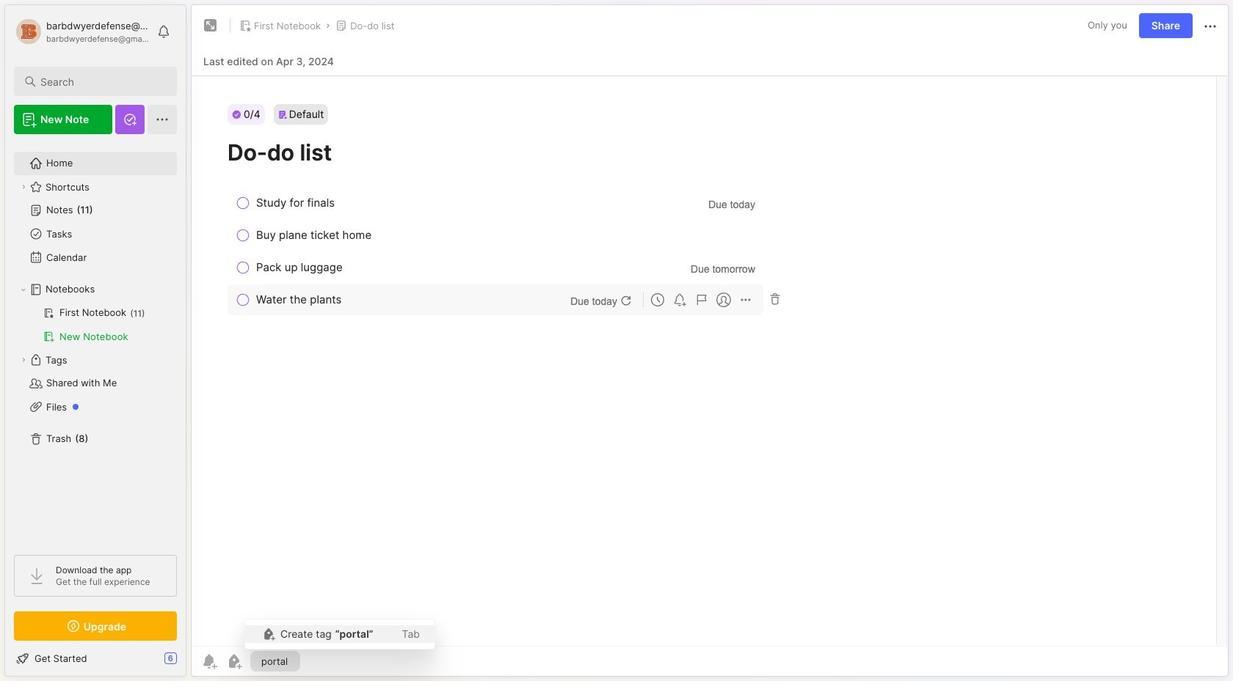 Task type: vqa. For each thing, say whether or not it's contained in the screenshot.
"Shortcuts"
no



Task type: locate. For each thing, give the bounding box(es) containing it.
group
[[14, 302, 176, 349]]

more actions image
[[1201, 17, 1219, 35]]

main element
[[0, 0, 191, 682]]

None search field
[[40, 73, 164, 90]]

Account field
[[14, 17, 150, 46]]

Search text field
[[40, 75, 164, 89]]

tree
[[5, 143, 186, 542]]



Task type: describe. For each thing, give the bounding box(es) containing it.
tree inside "main" element
[[5, 143, 186, 542]]

click to collapse image
[[185, 655, 196, 672]]

Help and Learning task checklist field
[[5, 647, 186, 671]]

Note Editor text field
[[192, 76, 1228, 647]]

expand tags image
[[19, 356, 28, 365]]

none search field inside "main" element
[[40, 73, 164, 90]]

add tag image
[[225, 653, 243, 671]]

note window element
[[191, 4, 1229, 677]]

More actions field
[[1201, 16, 1219, 35]]

expand note image
[[202, 17, 219, 34]]

group inside tree
[[14, 302, 176, 349]]

add a reminder image
[[200, 653, 218, 671]]

expand notebooks image
[[19, 286, 28, 294]]



